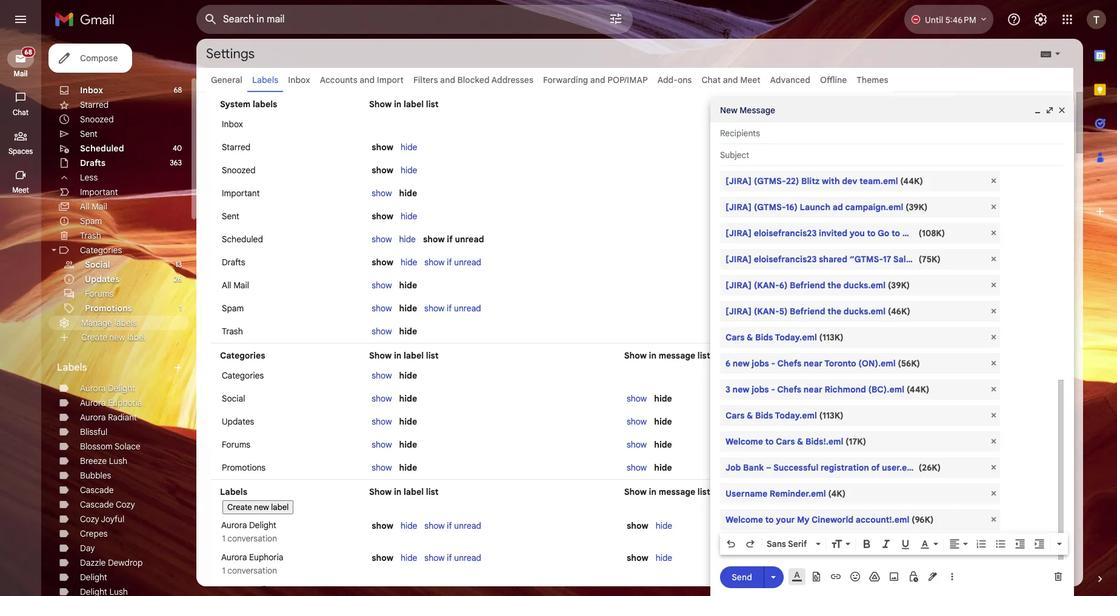 Task type: vqa. For each thing, say whether or not it's contained in the screenshot.
third SHOW IF UNREAD link from the bottom of the page
yes



Task type: describe. For each thing, give the bounding box(es) containing it.
40
[[173, 144, 182, 153]]

blossom solace
[[80, 441, 141, 452]]

show link for social
[[372, 394, 392, 405]]

and for forwarding
[[591, 75, 606, 86]]

befriend for 6)
[[790, 280, 826, 291]]

label inside manage labels create new label
[[127, 332, 146, 343]]

aurora euphoria link
[[80, 398, 142, 409]]

1 horizontal spatial inbox link
[[288, 75, 310, 86]]

bold ‪(⌘b)‬ image
[[861, 539, 873, 551]]

Subject field
[[720, 149, 1065, 161]]

starred link
[[80, 99, 109, 110]]

show for categories
[[369, 351, 392, 361]]

drafts link
[[80, 158, 106, 169]]

attachment: username reminder.eml. press enter to view the attachment and delete to remove it element
[[720, 484, 1001, 505]]

sans
[[767, 539, 787, 550]]

in for system labels
[[394, 99, 402, 110]]

and for filters
[[440, 75, 455, 86]]

inbox for the left inbox link
[[80, 85, 103, 96]]

new message dialog
[[711, 0, 1075, 597]]

0 vertical spatial 1
[[179, 304, 182, 313]]

and for accounts
[[360, 75, 375, 86]]

the for 6)
[[828, 280, 842, 291]]

1 horizontal spatial to
[[867, 228, 876, 239]]

(kan- for 5)
[[754, 306, 780, 317]]

blitz
[[802, 176, 820, 187]]

blissful
[[80, 427, 107, 438]]

show link for forums
[[372, 440, 392, 451]]

2 horizontal spatial mail
[[234, 280, 249, 291]]

1 for aurora euphoria 1 conversation
[[222, 566, 225, 577]]

aurora delight
[[80, 383, 135, 394]]

lush
[[109, 456, 127, 467]]

in for labels
[[394, 487, 402, 498]]

[jira] for [jira] eloisefrancis23 invited you to go to market sample.eml
[[726, 228, 752, 239]]

remove for aurora delight 1 conversation
[[823, 521, 852, 532]]

1 if from the top
[[447, 234, 453, 245]]

0 vertical spatial radiant
[[108, 412, 137, 423]]

remove for aurora euphoria 1 conversation
[[823, 553, 852, 564]]

search in mail image
[[200, 8, 222, 30]]

0 horizontal spatial aurora radiant
[[80, 412, 137, 423]]

create inside button
[[227, 503, 252, 513]]

updates link
[[85, 274, 120, 285]]

day
[[80, 543, 95, 554]]

mail inside heading
[[14, 69, 28, 78]]

spaces heading
[[0, 147, 41, 156]]

minimize image
[[1033, 106, 1043, 115]]

pop/imap
[[608, 75, 648, 86]]

–
[[766, 463, 772, 474]]

new for 3 new jobs - chefs near richmond (bc).eml (44k)
[[733, 384, 750, 395]]

1 vertical spatial trash
[[222, 326, 243, 337]]

1 vertical spatial radiant
[[249, 585, 278, 596]]

if for 3rd show if unread "link" from the top of the page
[[447, 521, 452, 532]]

dev
[[843, 176, 858, 187]]

discard draft ‪(⌘⇧d)‬ image
[[1053, 571, 1065, 583]]

- for 3
[[772, 384, 776, 395]]

delight for aurora delight 1 conversation
[[249, 520, 276, 531]]

6 new jobs - chefs near toronto (on).eml (56k)
[[726, 358, 921, 369]]

0 vertical spatial snoozed
[[80, 114, 114, 125]]

0 vertical spatial categories
[[80, 245, 122, 256]]

system
[[220, 99, 251, 110]]

new inside manage labels create new label
[[109, 332, 125, 343]]

0 horizontal spatial trash
[[80, 230, 101, 241]]

ducks.eml for [jira] (kan-5) befriend the ducks.eml
[[844, 306, 886, 317]]

breeze lush
[[80, 456, 127, 467]]

more send options image
[[768, 572, 780, 584]]

aurora inside the aurora euphoria 1 conversation
[[221, 552, 247, 563]]

show if unread for aurora radiant's show if unread "link"
[[425, 585, 482, 596]]

solace
[[115, 441, 141, 452]]

(bc).eml
[[869, 384, 905, 395]]

0 horizontal spatial cozy
[[80, 514, 99, 525]]

themes
[[857, 75, 889, 86]]

day link
[[80, 543, 95, 554]]

labels heading
[[57, 362, 172, 374]]

attachment: 3 new jobs - chefs near richmond (bc).eml. press enter to view the attachment and delete to remove it element
[[720, 380, 1001, 400]]

label inside create new label button
[[271, 503, 289, 513]]

scheduled link
[[80, 143, 124, 154]]

cozy joyful
[[80, 514, 124, 525]]

redo ‪(⌘y)‬ image
[[745, 539, 757, 551]]

edit link for aurora delight 1 conversation
[[859, 521, 874, 532]]

meet inside meet heading
[[12, 186, 29, 195]]

accounts
[[320, 75, 358, 86]]

3 show if unread link from the top
[[425, 521, 482, 532]]

offline
[[820, 75, 847, 86]]

sample.eml
[[934, 228, 982, 239]]

new
[[720, 105, 738, 116]]

label for system labels
[[404, 99, 424, 110]]

settings image
[[1034, 12, 1049, 27]]

actions
[[821, 487, 852, 498]]

2 vertical spatial categories
[[222, 371, 264, 381]]

bank
[[743, 463, 764, 474]]

show in label list for labels
[[369, 487, 439, 498]]

22)
[[786, 176, 800, 187]]

if for drafts show if unread "link"
[[447, 257, 452, 268]]

add-
[[658, 75, 678, 86]]

shared
[[819, 254, 848, 265]]

(kan- for 6)
[[754, 280, 780, 291]]

cascade for cascade cozy
[[80, 500, 114, 511]]

remove link for aurora euphoria 1 conversation
[[823, 553, 852, 564]]

inbox for inbox link to the right
[[288, 75, 310, 86]]

insert link ‪(⌘k)‬ image
[[830, 571, 842, 583]]

toronto
[[825, 358, 857, 369]]

joyful
[[101, 514, 124, 525]]

1 vertical spatial promotions
[[222, 463, 266, 474]]

show link for promotions
[[372, 463, 392, 474]]

3
[[726, 384, 731, 395]]

[jira] for [jira] (kan-5) befriend the ducks.eml (46k)
[[726, 306, 752, 317]]

show if unread for 3rd show if unread "link" from the top of the page
[[425, 521, 482, 532]]

0 vertical spatial drafts
[[80, 158, 106, 169]]

1 horizontal spatial labels
[[220, 487, 247, 498]]

aurora down aurora delight
[[80, 398, 106, 409]]

1 horizontal spatial all
[[222, 280, 231, 291]]

attachment: [jira] (gtms-16) launch ad campaign.eml. press enter to view the attachment and delete to remove it element
[[720, 197, 1001, 218]]

cascade cozy link
[[80, 500, 135, 511]]

attachment: welcome to your my cineworld account!.eml. press enter to view the attachment and delete to remove it element
[[720, 510, 1001, 531]]

show link for spam
[[372, 303, 392, 314]]

363
[[170, 158, 182, 167]]

Search in mail search field
[[196, 5, 633, 34]]

important link
[[80, 187, 118, 198]]

new for 6 new jobs - chefs near toronto (on).eml (56k)
[[733, 358, 750, 369]]

create new label button
[[223, 501, 294, 515]]

more options image
[[949, 571, 956, 583]]

[jira] (gtms-22) blitz with dev team.eml (44k)
[[726, 176, 924, 187]]

send button
[[720, 567, 764, 589]]

0 vertical spatial spam
[[80, 216, 102, 227]]

17
[[883, 254, 892, 265]]

[jira] for [jira] (gtms-16) launch ad campaign.eml (39k)
[[726, 202, 752, 213]]

[jira] (gtms-16) launch ad campaign.eml (39k)
[[726, 202, 928, 213]]

addresses
[[492, 75, 534, 86]]

show in message list for labels
[[624, 487, 711, 498]]

(on).eml
[[859, 358, 896, 369]]

Search in mail text field
[[223, 13, 575, 25]]

aurora down the aurora euphoria 1 conversation
[[221, 585, 247, 596]]

general
[[211, 75, 243, 86]]

0 horizontal spatial all
[[80, 201, 89, 212]]

(75k)
[[919, 254, 941, 265]]

pop out image
[[1046, 106, 1055, 115]]

chat for chat
[[13, 108, 29, 117]]

you
[[850, 228, 865, 239]]

serif
[[788, 539, 807, 550]]

1 horizontal spatial snoozed
[[222, 165, 256, 176]]

show in label list for system labels
[[369, 99, 439, 110]]

attach files image
[[811, 571, 823, 583]]

0 vertical spatial promotions
[[85, 303, 132, 314]]

1 vertical spatial categories
[[220, 351, 265, 361]]

0 horizontal spatial delight
[[80, 572, 107, 583]]

attachment: 6 new jobs - chefs near toronto (on).eml. press enter to view the attachment and delete to remove it element
[[720, 354, 1001, 374]]

1 horizontal spatial drafts
[[222, 257, 245, 268]]

3 new jobs - chefs near richmond (bc).eml (44k)
[[726, 384, 930, 395]]

[jira] (kan-6) befriend the ducks.eml (39k)
[[726, 280, 910, 291]]

(gtms- for 16)
[[754, 202, 786, 213]]

labels for labels heading
[[57, 362, 87, 374]]

1 horizontal spatial updates
[[222, 417, 254, 428]]

aurora inside aurora delight 1 conversation
[[221, 520, 247, 531]]

conversation for euphoria
[[228, 566, 277, 577]]

(26k)
[[919, 463, 941, 474]]

attachment: [jira] eloisefrancis23 invited you to go to market sample.eml. press enter to view the attachment and delete to remove it element
[[720, 223, 1001, 244]]

chefs for toronto
[[778, 358, 802, 369]]

close image
[[1058, 106, 1067, 115]]

show link for updates
[[372, 417, 392, 428]]

spaces
[[8, 147, 33, 156]]

welcome to your my cineworld account!.eml (96k)
[[726, 515, 934, 526]]

(4k)
[[829, 489, 846, 500]]

1 horizontal spatial scheduled
[[222, 234, 263, 245]]

navigation containing mail
[[0, 39, 42, 597]]

1 vertical spatial mail
[[92, 201, 107, 212]]

new for create new label
[[254, 503, 269, 513]]

indent more ‪(⌘])‬ image
[[1034, 539, 1046, 551]]

launch
[[800, 202, 831, 213]]

[jira] for [jira] (gtms-22) blitz with dev team.eml (44k)
[[726, 176, 752, 187]]

1 vertical spatial social
[[222, 394, 245, 405]]

edit link for aurora euphoria 1 conversation
[[859, 553, 874, 564]]

team.eml
[[860, 176, 898, 187]]

message
[[740, 105, 776, 116]]

aurora radiant link
[[80, 412, 137, 423]]

of
[[872, 463, 880, 474]]

1 vertical spatial aurora radiant
[[221, 585, 278, 596]]

campaign.eml
[[846, 202, 904, 213]]

0 vertical spatial scheduled
[[80, 143, 124, 154]]

0 vertical spatial sent
[[80, 129, 98, 139]]

account!.eml
[[856, 515, 910, 526]]

list for labels
[[426, 487, 439, 498]]

1 horizontal spatial important
[[222, 188, 260, 199]]

if for show if unread "link" corresponding to spam
[[447, 303, 452, 314]]

1 for aurora delight 1 conversation
[[222, 534, 225, 545]]

1 vertical spatial forums
[[222, 440, 251, 451]]

go
[[878, 228, 890, 239]]

1 horizontal spatial inbox
[[222, 119, 243, 130]]

(96k)
[[912, 515, 934, 526]]

dewdrop
[[108, 558, 143, 569]]

aurora delight 1 conversation
[[220, 520, 277, 545]]

- for 6
[[772, 358, 776, 369]]

manage labels create new label
[[81, 318, 146, 343]]

you.eml
[[974, 254, 1006, 265]]

richmond
[[825, 384, 867, 395]]

0 vertical spatial all mail
[[80, 201, 107, 212]]

to inside 'element'
[[766, 515, 774, 526]]

accounts and import link
[[320, 75, 404, 86]]

themes link
[[857, 75, 889, 86]]

label for categories
[[404, 351, 424, 361]]

ons
[[678, 75, 692, 86]]

bulleted list ‪(⌘⇧8)‬ image
[[995, 539, 1007, 551]]

near for toronto
[[804, 358, 823, 369]]



Task type: locate. For each thing, give the bounding box(es) containing it.
edit for aurora euphoria 1 conversation
[[859, 553, 874, 564]]

[jira] eloisefrancis23 invited you to go to market sample.eml
[[726, 228, 982, 239]]

1 edit from the top
[[859, 521, 874, 532]]

message for labels
[[659, 487, 696, 498]]

0 vertical spatial remove link
[[823, 521, 852, 532]]

2 edit link from the top
[[859, 553, 874, 564]]

eloisefrancis23 inside attachment: [jira] eloisefrancis23 invited you to go to market sample.eml. press enter to view the attachment and delete to remove it element
[[754, 228, 817, 239]]

5 show if unread link from the top
[[425, 585, 482, 596]]

befriend
[[790, 280, 826, 291], [790, 306, 826, 317]]

delight down create new label button
[[249, 520, 276, 531]]

(17k)
[[846, 437, 867, 448]]

1 vertical spatial snoozed
[[222, 165, 256, 176]]

(kan- up 5)
[[754, 280, 780, 291]]

bubbles
[[80, 471, 111, 482]]

1 vertical spatial -
[[772, 384, 776, 395]]

label for labels
[[404, 487, 424, 498]]

remove up insert link ‪(⌘k)‬ image
[[823, 553, 852, 564]]

3 [jira] from the top
[[726, 228, 752, 239]]

edit down the bold ‪(⌘b)‬ 'image'
[[859, 553, 874, 564]]

(4k) link
[[726, 487, 851, 502]]

[jira] for [jira] (kan-6) befriend the ducks.eml (39k)
[[726, 280, 752, 291]]

2 vertical spatial show in label list
[[369, 487, 439, 498]]

chefs inside "element"
[[778, 384, 802, 395]]

new up aurora delight 1 conversation
[[254, 503, 269, 513]]

2 jobs from the top
[[752, 384, 769, 395]]

(44k) inside attachment: [jira] (gtms-22) blitz with dev team.eml. press enter to view the attachment and delete to remove it element
[[901, 176, 924, 187]]

job bank – successful registration of user.eml (26k)
[[726, 463, 941, 474]]

show if unread for fourth show if unread "link" from the top
[[425, 553, 482, 564]]

1 vertical spatial conversation
[[228, 566, 277, 577]]

italic ‪(⌘i)‬ image
[[881, 539, 893, 551]]

1 vertical spatial eloisefrancis23
[[754, 254, 817, 265]]

euphoria down aurora delight 1 conversation
[[249, 552, 284, 563]]

(39k) for [jira] (kan-6) befriend the ducks.eml (39k)
[[888, 280, 910, 291]]

1 down aurora delight 1 conversation
[[222, 566, 225, 577]]

labels up create new label link
[[114, 318, 137, 329]]

2 show in label list from the top
[[369, 351, 439, 361]]

inbox up "starred" link
[[80, 85, 103, 96]]

labels for manage
[[114, 318, 137, 329]]

dazzle
[[80, 558, 106, 569]]

5 if from the top
[[447, 553, 452, 564]]

1 vertical spatial sent
[[222, 211, 239, 222]]

0 vertical spatial trash
[[80, 230, 101, 241]]

1 the from the top
[[828, 280, 842, 291]]

message for categories
[[659, 351, 696, 361]]

6 [jira] from the top
[[726, 306, 752, 317]]

new inside attachment: 6 new jobs - chefs near toronto (on).eml. press enter to view the attachment and delete to remove it element
[[733, 358, 750, 369]]

68 left general
[[174, 86, 182, 95]]

- inside attachment: 3 new jobs - chefs near richmond (bc).eml. press enter to view the attachment and delete to remove it "element"
[[772, 384, 776, 395]]

remove link up insert link ‪(⌘k)‬ image
[[823, 553, 852, 564]]

(39k) inside attachment: [jira] (gtms-16) launch ad campaign.eml. press enter to view the attachment and delete to remove it element
[[906, 202, 928, 213]]

manage
[[81, 318, 112, 329]]

1 vertical spatial remove link
[[823, 553, 852, 564]]

1 vertical spatial scheduled
[[222, 234, 263, 245]]

2 message from the top
[[659, 487, 696, 498]]

list for system labels
[[426, 99, 439, 110]]

system labels
[[220, 99, 277, 110]]

breeze lush link
[[80, 456, 127, 467]]

advanced search options image
[[604, 7, 628, 31]]

aurora radiant down aurora euphoria link
[[80, 412, 137, 423]]

(44k) down subject field
[[901, 176, 924, 187]]

0 vertical spatial all
[[80, 201, 89, 212]]

social link
[[85, 260, 110, 270]]

(gtms- left launch
[[754, 202, 786, 213]]

jobs
[[752, 358, 770, 369], [752, 384, 769, 395]]

5 [jira] from the top
[[726, 280, 752, 291]]

2 eloisefrancis23 from the top
[[754, 254, 817, 265]]

show for labels
[[369, 487, 392, 498]]

6
[[726, 358, 731, 369]]

(39k) up (46k)
[[888, 280, 910, 291]]

forwarding and pop/imap
[[543, 75, 648, 86]]

show if unread
[[423, 234, 484, 245], [425, 257, 482, 268], [425, 303, 481, 314], [425, 521, 482, 532], [425, 553, 482, 564], [425, 585, 482, 596]]

0 horizontal spatial important
[[80, 187, 118, 198]]

chat inside heading
[[13, 108, 29, 117]]

1 horizontal spatial social
[[222, 394, 245, 405]]

conversation inside the aurora euphoria 1 conversation
[[228, 566, 277, 577]]

create down manage
[[81, 332, 107, 343]]

1 horizontal spatial trash
[[222, 326, 243, 337]]

show link for categories
[[372, 371, 392, 381]]

1 vertical spatial show in message list
[[624, 487, 711, 498]]

support image
[[1007, 12, 1022, 27]]

1 show in label list from the top
[[369, 99, 439, 110]]

more formatting options image
[[1054, 539, 1066, 551]]

jobs right 3
[[752, 384, 769, 395]]

attachment: [jira] (kan-6) befriend the ducks.eml. press enter to view the attachment and delete to remove it element
[[720, 275, 1001, 296]]

promotions up the create new label
[[222, 463, 266, 474]]

delight inside aurora delight 1 conversation
[[249, 520, 276, 531]]

labels for 'labels' link
[[252, 75, 279, 86]]

2 show if unread link from the top
[[425, 303, 481, 314]]

if for aurora radiant's show if unread "link"
[[447, 585, 452, 596]]

2 vertical spatial delight
[[80, 572, 107, 583]]

1 and from the left
[[360, 75, 375, 86]]

and up new
[[723, 75, 738, 86]]

new right 3
[[733, 384, 750, 395]]

show if unread for drafts show if unread "link"
[[425, 257, 482, 268]]

indent less ‪(⌘[)‬ image
[[1015, 539, 1027, 551]]

1 vertical spatial spam
[[222, 303, 244, 314]]

crepes link
[[80, 529, 108, 540]]

1 vertical spatial cascade
[[80, 500, 114, 511]]

show if unread link for aurora radiant
[[425, 585, 482, 596]]

0 horizontal spatial 68
[[24, 48, 32, 56]]

0 vertical spatial cascade
[[80, 485, 114, 496]]

in for categories
[[394, 351, 402, 361]]

promotions up manage labels link
[[85, 303, 132, 314]]

underline ‪(⌘u)‬ image
[[900, 539, 912, 551]]

1 vertical spatial euphoria
[[249, 552, 284, 563]]

(39k) inside attachment: [jira] (kan-6) befriend the ducks.eml. press enter to view the attachment and delete to remove it element
[[888, 280, 910, 291]]

near down 6 new jobs - chefs near toronto (on).eml (56k)
[[804, 384, 823, 395]]

radiant
[[108, 412, 137, 423], [249, 585, 278, 596]]

inbox right 'labels' link
[[288, 75, 310, 86]]

scheduled
[[80, 143, 124, 154], [222, 234, 263, 245]]

- right 3
[[772, 384, 776, 395]]

new inside attachment: 3 new jobs - chefs near richmond (bc).eml. press enter to view the attachment and delete to remove it "element"
[[733, 384, 750, 395]]

1 horizontal spatial euphoria
[[249, 552, 284, 563]]

the down shared
[[828, 280, 842, 291]]

0 vertical spatial ducks.eml
[[844, 280, 886, 291]]

insert signature image
[[927, 571, 939, 583]]

create inside manage labels create new label
[[81, 332, 107, 343]]

aurora up aurora euphoria link
[[80, 383, 106, 394]]

near for richmond
[[804, 384, 823, 395]]

eloisefrancis23 for shared
[[754, 254, 817, 265]]

1 horizontal spatial starred
[[222, 142, 251, 153]]

meet heading
[[0, 186, 41, 195]]

chefs down 6 new jobs - chefs near toronto (on).eml (56k)
[[778, 384, 802, 395]]

inbox link right 'labels' link
[[288, 75, 310, 86]]

numbered list ‪(⌘⇧7)‬ image
[[976, 539, 988, 551]]

ducks.eml down attachment: [jira] (kan-6) befriend the ducks.eml. press enter to view the attachment and delete to remove it element
[[844, 306, 886, 317]]

promotions link
[[85, 303, 132, 314]]

[jira] eloisefrancis23 shared "gtms-17 sales kickoff" with you.eml
[[726, 254, 1006, 265]]

68 inside "navigation"
[[24, 48, 32, 56]]

1 eloisefrancis23 from the top
[[754, 228, 817, 239]]

euphoria up aurora radiant link
[[108, 398, 142, 409]]

1 - from the top
[[772, 358, 776, 369]]

1 chefs from the top
[[778, 358, 802, 369]]

remove link for aurora delight 1 conversation
[[823, 521, 852, 532]]

list for categories
[[426, 351, 439, 361]]

0 vertical spatial edit link
[[859, 521, 874, 532]]

compose
[[80, 53, 118, 64]]

4 if from the top
[[447, 521, 452, 532]]

show if unread link
[[425, 257, 482, 268], [425, 303, 481, 314], [425, 521, 482, 532], [425, 553, 482, 564], [425, 585, 482, 596]]

0 horizontal spatial scheduled
[[80, 143, 124, 154]]

1 (gtms- from the top
[[754, 176, 786, 187]]

snoozed
[[80, 114, 114, 125], [222, 165, 256, 176]]

(44k) down (56k)
[[907, 384, 930, 395]]

(39k) up market
[[906, 202, 928, 213]]

0 horizontal spatial promotions
[[85, 303, 132, 314]]

trash
[[80, 230, 101, 241], [222, 326, 243, 337]]

0 vertical spatial befriend
[[790, 280, 826, 291]]

cozy up "crepes"
[[80, 514, 99, 525]]

aurora up blissful link
[[80, 412, 106, 423]]

less
[[80, 172, 98, 183]]

1 (kan- from the top
[[754, 280, 780, 291]]

(kan- down "6)"
[[754, 306, 780, 317]]

chat right ons
[[702, 75, 721, 86]]

all mail up spam link
[[80, 201, 107, 212]]

euphoria for aurora euphoria 1 conversation
[[249, 552, 284, 563]]

0 horizontal spatial forums
[[85, 289, 114, 300]]

show link for important
[[372, 188, 392, 199]]

to left your
[[766, 515, 774, 526]]

0 horizontal spatial snoozed
[[80, 114, 114, 125]]

general link
[[211, 75, 243, 86]]

remove
[[823, 521, 852, 532], [823, 553, 852, 564]]

show in message list for categories
[[624, 351, 711, 361]]

(gtms- up the "16)"
[[754, 176, 786, 187]]

edit for aurora delight 1 conversation
[[859, 521, 874, 532]]

(39k) for [jira] (gtms-16) launch ad campaign.eml (39k)
[[906, 202, 928, 213]]

show if unread link for spam
[[425, 303, 481, 314]]

ducks.eml
[[844, 280, 886, 291], [844, 306, 886, 317]]

befriend for 5)
[[790, 306, 826, 317]]

0 vertical spatial forums
[[85, 289, 114, 300]]

attachment: [jira] (gtms-22) blitz with dev team.eml. press enter to view the attachment and delete to remove it element
[[720, 171, 1001, 192]]

sans serif
[[767, 539, 807, 550]]

show if unread link for drafts
[[425, 257, 482, 268]]

ducks.eml down [jira] eloisefrancis23 shared "gtms-17 sales kickoff" with you.eml
[[844, 280, 886, 291]]

1 horizontal spatial cozy
[[116, 500, 135, 511]]

1 up the aurora euphoria 1 conversation
[[222, 534, 225, 545]]

0 vertical spatial (39k)
[[906, 202, 928, 213]]

radiant down the aurora euphoria 1 conversation
[[249, 585, 278, 596]]

forwarding and pop/imap link
[[543, 75, 648, 86]]

0 horizontal spatial labels
[[57, 362, 87, 374]]

cozy joyful link
[[80, 514, 124, 525]]

labels up aurora delight link
[[57, 362, 87, 374]]

0 vertical spatial social
[[85, 260, 110, 270]]

starred
[[80, 99, 109, 110], [222, 142, 251, 153]]

1 vertical spatial 68
[[174, 86, 182, 95]]

1 remove from the top
[[823, 521, 852, 532]]

2 (gtms- from the top
[[754, 202, 786, 213]]

0 vertical spatial aurora radiant
[[80, 412, 137, 423]]

chefs up 3 new jobs - chefs near richmond (bc).eml (44k)
[[778, 358, 802, 369]]

tab list
[[1084, 39, 1118, 553]]

eloisefrancis23
[[754, 228, 817, 239], [754, 254, 817, 265]]

conversation inside aurora delight 1 conversation
[[228, 534, 277, 545]]

new inside create new label button
[[254, 503, 269, 513]]

cascade cozy
[[80, 500, 135, 511]]

chat for chat and meet
[[702, 75, 721, 86]]

all right 26
[[222, 280, 231, 291]]

show link for all mail
[[372, 280, 392, 291]]

13
[[175, 260, 182, 269]]

attachment: welcome to cars & bids!.eml. press enter to view the attachment and delete to remove it element
[[720, 432, 1001, 452]]

dazzle dewdrop
[[80, 558, 143, 569]]

drafts right 13
[[222, 257, 245, 268]]

[jira] (kan-5) befriend the ducks.eml (46k)
[[726, 306, 911, 317]]

2 horizontal spatial to
[[892, 228, 901, 239]]

delight down "dazzle"
[[80, 572, 107, 583]]

1 horizontal spatial all mail
[[222, 280, 249, 291]]

2 - from the top
[[772, 384, 776, 395]]

jobs for 6
[[752, 358, 770, 369]]

main menu image
[[13, 12, 28, 27]]

jobs right 6
[[752, 358, 770, 369]]

3 and from the left
[[591, 75, 606, 86]]

1 vertical spatial delight
[[249, 520, 276, 531]]

new right 6
[[733, 358, 750, 369]]

2 horizontal spatial labels
[[252, 75, 279, 86]]

filters and blocked addresses
[[414, 75, 534, 86]]

0 horizontal spatial starred
[[80, 99, 109, 110]]

sans serif option
[[765, 539, 814, 551]]

inbox link up "starred" link
[[80, 85, 103, 96]]

cozy up 'joyful'
[[116, 500, 135, 511]]

attachment: job bank – successful registration of user.eml. press enter to view the attachment and delete to remove it element
[[720, 458, 1001, 478]]

0 vertical spatial show in label list
[[369, 99, 439, 110]]

(44k) inside attachment: 3 new jobs - chefs near richmond (bc).eml. press enter to view the attachment and delete to remove it "element"
[[907, 384, 930, 395]]

unread
[[455, 234, 484, 245], [454, 257, 482, 268], [454, 303, 481, 314], [454, 521, 482, 532], [454, 553, 482, 564], [454, 585, 482, 596]]

0 vertical spatial conversation
[[228, 534, 277, 545]]

labels up create new label button
[[220, 487, 247, 498]]

conversation down aurora delight 1 conversation
[[228, 566, 277, 577]]

0 horizontal spatial chat
[[13, 108, 29, 117]]

undo ‪(⌘z)‬ image
[[725, 539, 737, 551]]

euphoria inside the aurora euphoria 1 conversation
[[249, 552, 284, 563]]

0 horizontal spatial updates
[[85, 274, 120, 285]]

jobs for 3
[[752, 384, 769, 395]]

create
[[81, 332, 107, 343], [227, 503, 252, 513]]

0 vertical spatial starred
[[80, 99, 109, 110]]

1 horizontal spatial delight
[[108, 383, 135, 394]]

show in label list for categories
[[369, 351, 439, 361]]

new down manage labels link
[[109, 332, 125, 343]]

1 vertical spatial with
[[954, 254, 972, 265]]

0 horizontal spatial with
[[822, 176, 840, 187]]

all mail right 26
[[222, 280, 249, 291]]

1 ducks.eml from the top
[[844, 280, 886, 291]]

and right "filters"
[[440, 75, 455, 86]]

conversation for delight
[[228, 534, 277, 545]]

labels down 'labels' link
[[253, 99, 277, 110]]

remove down (4k)
[[823, 521, 852, 532]]

categories
[[80, 245, 122, 256], [220, 351, 265, 361], [222, 371, 264, 381]]

edit link up the bold ‪(⌘b)‬ 'image'
[[859, 521, 874, 532]]

eloisefrancis23 down the "16)"
[[754, 228, 817, 239]]

0 vertical spatial show in message list
[[624, 351, 711, 361]]

successful
[[774, 463, 819, 474]]

insert photo image
[[888, 571, 901, 583]]

to left go at the top
[[867, 228, 876, 239]]

1 show in message list from the top
[[624, 351, 711, 361]]

snoozed link
[[80, 114, 114, 125]]

2 chefs from the top
[[778, 384, 802, 395]]

chat and meet link
[[702, 75, 761, 86]]

1 vertical spatial show in label list
[[369, 351, 439, 361]]

26
[[174, 275, 182, 284]]

meet down the spaces heading
[[12, 186, 29, 195]]

inbox down system
[[222, 119, 243, 130]]

with down "sample.eml"
[[954, 254, 972, 265]]

eloisefrancis23 up "6)"
[[754, 254, 817, 265]]

2 and from the left
[[440, 75, 455, 86]]

16)
[[786, 202, 798, 213]]

0 vertical spatial create
[[81, 332, 107, 343]]

2 edit from the top
[[859, 553, 874, 564]]

0 vertical spatial message
[[659, 351, 696, 361]]

show for system labels
[[369, 99, 392, 110]]

near inside "element"
[[804, 384, 823, 395]]

to right go at the top
[[892, 228, 901, 239]]

delight for aurora delight
[[108, 383, 135, 394]]

labels for system
[[253, 99, 277, 110]]

formatting options toolbar
[[720, 534, 1069, 556]]

1 horizontal spatial spam
[[222, 303, 244, 314]]

cascade
[[80, 485, 114, 496], [80, 500, 114, 511]]

5)
[[780, 306, 788, 317]]

[jira] for [jira] eloisefrancis23 shared "gtms-17 sales kickoff" with you.eml
[[726, 254, 752, 265]]

0 vertical spatial with
[[822, 176, 840, 187]]

jobs inside "element"
[[752, 384, 769, 395]]

edit
[[859, 521, 874, 532], [859, 553, 874, 564]]

0 horizontal spatial mail
[[14, 69, 28, 78]]

1 conversation from the top
[[228, 534, 277, 545]]

1 vertical spatial labels
[[114, 318, 137, 329]]

1 horizontal spatial with
[[954, 254, 972, 265]]

aurora euphoria
[[80, 398, 142, 409]]

0 horizontal spatial inbox link
[[80, 85, 103, 96]]

2 (kan- from the top
[[754, 306, 780, 317]]

1 horizontal spatial 68
[[174, 86, 182, 95]]

0 horizontal spatial create
[[81, 332, 107, 343]]

1 inside aurora delight 1 conversation
[[222, 534, 225, 545]]

insert emoji ‪(⌘⇧2)‬ image
[[850, 571, 862, 583]]

0 vertical spatial (gtms-
[[754, 176, 786, 187]]

your
[[776, 515, 795, 526]]

befriend right "6)"
[[790, 280, 826, 291]]

remove link down (4k)
[[823, 521, 852, 532]]

cascade for cascade link
[[80, 485, 114, 496]]

blocked
[[458, 75, 490, 86]]

chat down mail heading
[[13, 108, 29, 117]]

1 vertical spatial 1
[[222, 534, 225, 545]]

0 horizontal spatial inbox
[[80, 85, 103, 96]]

cascade down bubbles
[[80, 485, 114, 496]]

less button
[[49, 170, 189, 185]]

add-ons
[[658, 75, 692, 86]]

and
[[360, 75, 375, 86], [440, 75, 455, 86], [591, 75, 606, 86], [723, 75, 738, 86]]

2 show in message list from the top
[[624, 487, 711, 498]]

ad
[[833, 202, 844, 213]]

befriend right 5)
[[790, 306, 826, 317]]

eloisefrancis23 inside the attachment: [jira] eloisefrancis23 shared "gtms-17 sales kickoff" with you.eml. press enter to view the attachment and delete to remove it element
[[754, 254, 817, 265]]

delight up aurora euphoria link
[[108, 383, 135, 394]]

- right 6
[[772, 358, 776, 369]]

advanced link
[[771, 75, 811, 86]]

the down [jira] (kan-6) befriend the ducks.eml (39k)
[[828, 306, 842, 317]]

1 horizontal spatial labels
[[253, 99, 277, 110]]

sent link
[[80, 129, 98, 139]]

2 cascade from the top
[[80, 500, 114, 511]]

1 jobs from the top
[[752, 358, 770, 369]]

sales
[[894, 254, 916, 265]]

4 and from the left
[[723, 75, 738, 86]]

0 vertical spatial delight
[[108, 383, 135, 394]]

euphoria
[[108, 398, 142, 409], [249, 552, 284, 563]]

1 vertical spatial (kan-
[[754, 306, 780, 317]]

forums link
[[85, 289, 114, 300]]

1 vertical spatial befriend
[[790, 306, 826, 317]]

attachment: [jira] (kan-5) befriend the ducks.eml. press enter to view the attachment and delete to remove it element
[[720, 301, 1001, 322]]

all up spam link
[[80, 201, 89, 212]]

1 horizontal spatial meet
[[741, 75, 761, 86]]

message
[[659, 351, 696, 361], [659, 487, 696, 498]]

and for chat
[[723, 75, 738, 86]]

1 message from the top
[[659, 351, 696, 361]]

drafts up less
[[80, 158, 106, 169]]

starred up snoozed link
[[80, 99, 109, 110]]

eloisefrancis23 for invited
[[754, 228, 817, 239]]

radiant down aurora euphoria
[[108, 412, 137, 423]]

show link for trash
[[372, 326, 392, 337]]

4 [jira] from the top
[[726, 254, 752, 265]]

and left the import
[[360, 75, 375, 86]]

4 show if unread link from the top
[[425, 553, 482, 564]]

create up aurora delight 1 conversation
[[227, 503, 252, 513]]

1 vertical spatial chat
[[13, 108, 29, 117]]

labels link
[[252, 75, 279, 86]]

attachment: [jira] eloisefrancis23 shared "gtms-17 sales kickoff" with you.eml. press enter to view the attachment and delete to remove it element
[[720, 249, 1006, 270]]

1 remove link from the top
[[823, 521, 852, 532]]

aurora down create new label button
[[221, 520, 247, 531]]

1 [jira] from the top
[[726, 176, 752, 187]]

show if unread for show if unread "link" corresponding to spam
[[425, 303, 481, 314]]

navigation
[[0, 39, 42, 597]]

filters and blocked addresses link
[[414, 75, 534, 86]]

if for fourth show if unread "link" from the top
[[447, 553, 452, 564]]

starred down system
[[222, 142, 251, 153]]

important
[[80, 187, 118, 198], [222, 188, 260, 199]]

conversation up the aurora euphoria 1 conversation
[[228, 534, 277, 545]]

sent
[[80, 129, 98, 139], [222, 211, 239, 222]]

1 down 26
[[179, 304, 182, 313]]

and left pop/imap
[[591, 75, 606, 86]]

1 cascade from the top
[[80, 485, 114, 496]]

1 vertical spatial starred
[[222, 142, 251, 153]]

aurora radiant down the aurora euphoria 1 conversation
[[221, 585, 278, 596]]

6 if from the top
[[447, 585, 452, 596]]

3 show in label list from the top
[[369, 487, 439, 498]]

labels inside manage labels create new label
[[114, 318, 137, 329]]

the for 5)
[[828, 306, 842, 317]]

2 the from the top
[[828, 306, 842, 317]]

aurora down aurora delight 1 conversation
[[221, 552, 247, 563]]

spam link
[[80, 216, 102, 227]]

with left dev
[[822, 176, 840, 187]]

1 vertical spatial labels
[[57, 362, 87, 374]]

crepes
[[80, 529, 108, 540]]

2 [jira] from the top
[[726, 202, 752, 213]]

mail heading
[[0, 69, 41, 79]]

euphoria for aurora euphoria
[[108, 398, 142, 409]]

toggle confidential mode image
[[908, 571, 920, 583]]

remove link
[[823, 521, 852, 532], [823, 553, 852, 564]]

2 remove link from the top
[[823, 553, 852, 564]]

chefs for richmond
[[778, 384, 802, 395]]

select input tool image
[[1055, 49, 1062, 58]]

(gtms- for 22)
[[754, 176, 786, 187]]

trash link
[[80, 230, 101, 241]]

1 vertical spatial meet
[[12, 186, 29, 195]]

show link for scheduled
[[372, 234, 392, 245]]

social
[[85, 260, 110, 270], [222, 394, 245, 405]]

cascade down cascade link
[[80, 500, 114, 511]]

1 inside the aurora euphoria 1 conversation
[[222, 566, 225, 577]]

1 vertical spatial all
[[222, 280, 231, 291]]

cozy
[[116, 500, 135, 511], [80, 514, 99, 525]]

advanced
[[771, 75, 811, 86]]

mail
[[14, 69, 28, 78], [92, 201, 107, 212], [234, 280, 249, 291]]

meet up "new message"
[[741, 75, 761, 86]]

edit up the bold ‪(⌘b)‬ 'image'
[[859, 521, 874, 532]]

2 conversation from the top
[[228, 566, 277, 577]]

1 show if unread link from the top
[[425, 257, 482, 268]]

0 horizontal spatial sent
[[80, 129, 98, 139]]

dazzle dewdrop link
[[80, 558, 143, 569]]

68 up mail heading
[[24, 48, 32, 56]]

send
[[732, 572, 752, 583]]

aurora euphoria 1 conversation
[[220, 552, 284, 577]]

2 remove from the top
[[823, 553, 852, 564]]

near left toronto
[[804, 358, 823, 369]]

1 edit link from the top
[[859, 521, 874, 532]]

2 if from the top
[[447, 257, 452, 268]]

0 horizontal spatial to
[[766, 515, 774, 526]]

edit link down the bold ‪(⌘b)‬ 'image'
[[859, 553, 874, 564]]

categories link
[[80, 245, 122, 256]]

1 vertical spatial updates
[[222, 417, 254, 428]]

ducks.eml for [jira] (kan-6) befriend the ducks.eml
[[844, 280, 886, 291]]

1 vertical spatial (44k)
[[907, 384, 930, 395]]

chat heading
[[0, 108, 41, 118]]

insert files using drive image
[[869, 571, 881, 583]]

2 vertical spatial labels
[[220, 487, 247, 498]]

1 vertical spatial all mail
[[222, 280, 249, 291]]

2 ducks.eml from the top
[[844, 306, 886, 317]]

3 if from the top
[[447, 303, 452, 314]]

0 horizontal spatial spam
[[80, 216, 102, 227]]

labels up 'system labels' on the left
[[252, 75, 279, 86]]

gmail image
[[55, 7, 121, 32]]

- inside attachment: 6 new jobs - chefs near toronto (on).eml. press enter to view the attachment and delete to remove it element
[[772, 358, 776, 369]]



